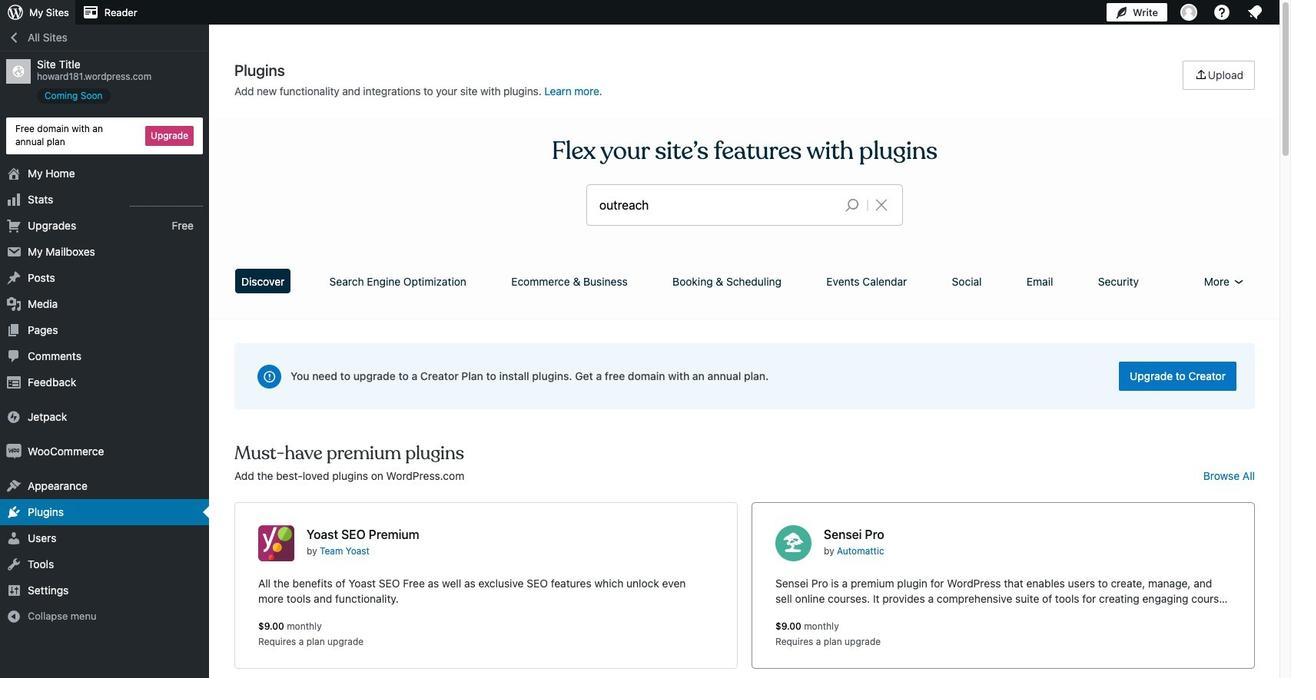 Task type: vqa. For each thing, say whether or not it's contained in the screenshot.
"option" on the bottom within the the jetpack stats main content
no



Task type: describe. For each thing, give the bounding box(es) containing it.
Search search field
[[600, 185, 834, 225]]

highest hourly views 0 image
[[130, 197, 203, 207]]



Task type: locate. For each thing, give the bounding box(es) containing it.
manage your notifications image
[[1246, 3, 1265, 22]]

2 img image from the top
[[6, 444, 22, 459]]

main content
[[229, 61, 1261, 679]]

open search image
[[834, 195, 872, 216]]

0 horizontal spatial plugin icon image
[[258, 526, 294, 562]]

None search field
[[587, 185, 903, 225]]

1 img image from the top
[[6, 409, 22, 425]]

plugin icon image
[[258, 526, 294, 562], [776, 526, 812, 562]]

help image
[[1213, 3, 1232, 22]]

my profile image
[[1181, 4, 1198, 21]]

close search image
[[863, 196, 901, 215]]

1 horizontal spatial plugin icon image
[[776, 526, 812, 562]]

0 vertical spatial img image
[[6, 409, 22, 425]]

1 vertical spatial img image
[[6, 444, 22, 459]]

img image
[[6, 409, 22, 425], [6, 444, 22, 459]]

2 plugin icon image from the left
[[776, 526, 812, 562]]

1 plugin icon image from the left
[[258, 526, 294, 562]]



